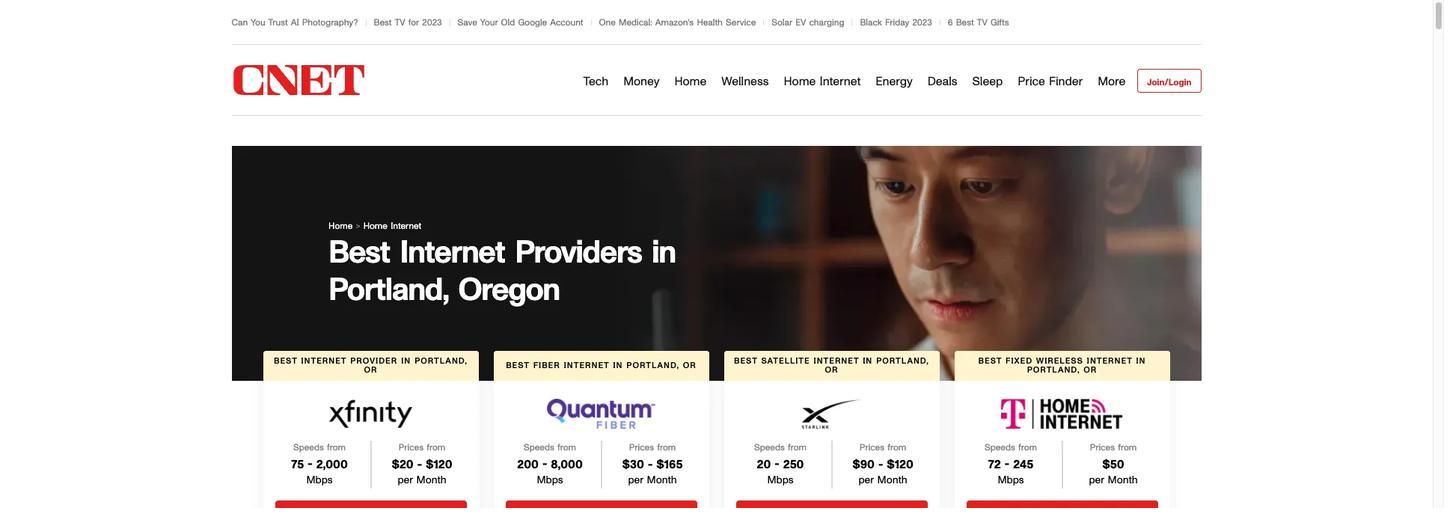 Task type: describe. For each thing, give the bounding box(es) containing it.
0 horizontal spatial home internet
[[364, 222, 422, 231]]

$30
[[622, 459, 644, 471]]

per for $30
[[628, 476, 644, 486]]

save your old google account link
[[458, 18, 583, 27]]

best for best fixed wireless internet in portland, or
[[979, 357, 1002, 366]]

finder
[[1049, 75, 1083, 87]]

from for 75 - 2,000
[[327, 443, 346, 452]]

prices from $90 - $120 per month
[[853, 443, 914, 486]]

tech
[[583, 75, 609, 87]]

health
[[697, 18, 723, 27]]

speeds for 72
[[985, 443, 1015, 452]]

speeds for 75
[[293, 443, 324, 452]]

home right wellness
[[784, 75, 816, 87]]

can you trust ai photography? link
[[232, 18, 358, 27]]

best for best tv for 2023
[[374, 18, 392, 27]]

1 tv from the left
[[395, 18, 405, 27]]

oregon
[[458, 275, 560, 307]]

245
[[1014, 459, 1034, 471]]

charging
[[809, 18, 845, 27]]

speeds for 20
[[755, 443, 785, 452]]

friday
[[885, 18, 910, 27]]

save
[[458, 18, 477, 27]]

$20
[[392, 459, 414, 471]]

price
[[1018, 75, 1045, 87]]

can
[[232, 18, 248, 27]]

prices for $30
[[629, 443, 654, 452]]

prices for $20
[[399, 443, 424, 452]]

best fiber internet in portland, or
[[506, 362, 697, 370]]

money
[[624, 75, 660, 87]]

deals
[[928, 75, 958, 87]]

one medical: amazon's health service
[[599, 18, 756, 27]]

sleep
[[973, 75, 1003, 87]]

from for 20 - 250
[[788, 443, 807, 452]]

best for best internet provider in portland, or
[[274, 357, 298, 366]]

portland, for best internet providers in portland, oregon
[[329, 275, 448, 307]]

portland, inside "best fixed wireless internet in portland, or"
[[1027, 366, 1080, 375]]

250
[[783, 459, 804, 471]]

service
[[726, 18, 756, 27]]

in for best satellite internet in portland, or
[[863, 357, 873, 366]]

portland, for best fiber internet in portland, or
[[627, 362, 680, 370]]

month for $30
[[647, 476, 677, 486]]

6 best tv gifts
[[948, 18, 1009, 27]]

home internet link
[[364, 222, 422, 231]]

20
[[757, 459, 771, 471]]

1 vertical spatial internet
[[391, 222, 422, 231]]

72
[[989, 459, 1001, 471]]

trending element
[[232, 0, 1202, 45]]

best tv for 2023 link
[[374, 18, 442, 27]]

prices from $20 - $120 per month
[[392, 443, 453, 486]]

- for 20
[[775, 459, 780, 471]]

price finder
[[1018, 75, 1083, 87]]

prices for $50
[[1090, 443, 1115, 452]]

mbps for 250
[[767, 476, 794, 486]]

6 best tv gifts link
[[948, 18, 1009, 27]]

photography?
[[302, 18, 358, 27]]

$120 for $20 - $120
[[426, 459, 453, 471]]

wireless
[[1036, 357, 1084, 366]]

provider
[[350, 357, 398, 366]]

$50
[[1103, 459, 1125, 471]]

portland, for best satellite internet in portland, or
[[877, 357, 930, 366]]

from for 200 - 8,000
[[558, 443, 576, 452]]

1 2023 from the left
[[422, 18, 442, 27]]

prices from $50 per month
[[1089, 443, 1138, 486]]

from for 72 - 245
[[1019, 443, 1037, 452]]

you
[[251, 18, 265, 27]]

per for $20
[[398, 476, 413, 486]]

2,000
[[316, 459, 348, 471]]

one medical: amazon's health service link
[[599, 18, 756, 27]]

2 tv from the left
[[977, 18, 988, 27]]

black
[[860, 18, 882, 27]]

best for best fiber internet in portland, or
[[506, 362, 530, 370]]

google
[[518, 18, 547, 27]]

fixed
[[1006, 357, 1033, 366]]

wellness
[[722, 75, 769, 87]]



Task type: vqa. For each thing, say whether or not it's contained in the screenshot.
-
yes



Task type: locate. For each thing, give the bounding box(es) containing it.
6
[[948, 18, 953, 27]]

mbps inside speeds from 72 - 245 mbps
[[998, 476, 1024, 486]]

prices inside prices from $90 - $120 per month
[[860, 443, 885, 452]]

home right money
[[675, 75, 707, 87]]

- for 200
[[542, 459, 547, 471]]

- right $30
[[648, 459, 653, 471]]

internet left provider
[[301, 357, 347, 366]]

2023 right for
[[422, 18, 442, 27]]

trust
[[268, 18, 288, 27]]

4 from from the left
[[657, 443, 676, 452]]

join/login
[[1148, 78, 1192, 87]]

cnet image
[[232, 65, 366, 95]]

per down $50
[[1089, 476, 1105, 486]]

- right $90
[[878, 459, 883, 471]]

per down $20
[[398, 476, 413, 486]]

5 - from the left
[[775, 459, 780, 471]]

mbps for 2,000
[[306, 476, 333, 486]]

internet right fiber
[[564, 362, 610, 370]]

7 - from the left
[[1005, 459, 1010, 471]]

mbps
[[306, 476, 333, 486], [537, 476, 563, 486], [767, 476, 794, 486], [998, 476, 1024, 486]]

mbps down '2,000'
[[306, 476, 333, 486]]

prices for $90
[[860, 443, 885, 452]]

- for 72
[[1005, 459, 1010, 471]]

1 horizontal spatial $120
[[887, 459, 914, 471]]

portland, inside the best satellite internet in portland, or
[[877, 357, 930, 366]]

3 speeds from the left
[[755, 443, 785, 452]]

3 from from the left
[[558, 443, 576, 452]]

or for $90 - $120
[[825, 366, 839, 375]]

2 per from the left
[[628, 476, 644, 486]]

prices inside prices from $50 per month
[[1090, 443, 1115, 452]]

- inside prices from $20 - $120 per month
[[417, 459, 422, 471]]

1 horizontal spatial 2023
[[913, 18, 932, 27]]

- inside speeds from 75 - 2,000 mbps
[[308, 459, 313, 471]]

2 $120 from the left
[[887, 459, 914, 471]]

from inside 'prices from $30 - $165 per month'
[[657, 443, 676, 452]]

amazon's
[[655, 18, 694, 27]]

mbps down 250
[[767, 476, 794, 486]]

portland, inside "best internet providers in portland, oregon"
[[329, 275, 448, 307]]

ai
[[291, 18, 299, 27]]

in for best fiber internet in portland, or
[[613, 362, 623, 370]]

8 from from the left
[[1118, 443, 1137, 452]]

best for best satellite internet in portland, or
[[734, 357, 758, 366]]

- right '200'
[[542, 459, 547, 471]]

month
[[417, 476, 446, 486], [647, 476, 677, 486], [878, 476, 908, 486], [1108, 476, 1138, 486]]

or inside 'best internet provider in portland, or'
[[364, 366, 378, 375]]

4 per from the left
[[1089, 476, 1105, 486]]

in for best internet providers in portland, oregon
[[652, 238, 676, 269]]

best inside "best internet providers in portland, oregon"
[[329, 238, 390, 269]]

mbps inside speeds from 75 - 2,000 mbps
[[306, 476, 333, 486]]

4 prices from the left
[[1090, 443, 1115, 452]]

solar ev charging link
[[772, 18, 845, 27]]

in for best internet provider in portland, or
[[401, 357, 411, 366]]

per for $90
[[859, 476, 874, 486]]

2 vertical spatial internet
[[400, 238, 505, 269]]

best tv for 2023
[[374, 18, 442, 27]]

- inside speeds from 200 - 8,000 mbps
[[542, 459, 547, 471]]

prices up $50
[[1090, 443, 1115, 452]]

speeds
[[293, 443, 324, 452], [524, 443, 554, 452], [755, 443, 785, 452], [985, 443, 1015, 452]]

1 horizontal spatial home internet
[[784, 75, 861, 87]]

internet inside the best satellite internet in portland, or
[[814, 357, 859, 366]]

per inside prices from $50 per month
[[1089, 476, 1105, 486]]

- right 20
[[775, 459, 780, 471]]

- for $90
[[878, 459, 883, 471]]

home left home internet link
[[329, 222, 353, 231]]

or inside the best satellite internet in portland, or
[[825, 366, 839, 375]]

internet inside "best internet providers in portland, oregon"
[[400, 238, 505, 269]]

from for $90 - $120
[[888, 443, 906, 452]]

month inside prices from $50 per month
[[1108, 476, 1138, 486]]

- right 72
[[1005, 459, 1010, 471]]

4 mbps from the left
[[998, 476, 1024, 486]]

old
[[501, 18, 515, 27]]

- inside the speeds from 20 - 250 mbps
[[775, 459, 780, 471]]

7 from from the left
[[1019, 443, 1037, 452]]

2 - from the left
[[417, 459, 422, 471]]

4 speeds from the left
[[985, 443, 1015, 452]]

best inside 'best internet provider in portland, or'
[[274, 357, 298, 366]]

2 month from the left
[[647, 476, 677, 486]]

satellite
[[762, 357, 810, 366]]

in inside 'best internet provider in portland, or'
[[401, 357, 411, 366]]

solar ev charging
[[772, 18, 845, 27]]

one
[[599, 18, 616, 27]]

best internet provider in portland, or
[[274, 357, 468, 375]]

home
[[675, 75, 707, 87], [784, 75, 816, 87], [329, 222, 353, 231], [364, 222, 388, 231]]

from inside prices from $90 - $120 per month
[[888, 443, 906, 452]]

best
[[374, 18, 392, 27], [956, 18, 974, 27], [329, 238, 390, 269], [274, 357, 298, 366], [734, 357, 758, 366], [979, 357, 1002, 366], [506, 362, 530, 370]]

speeds up 75
[[293, 443, 324, 452]]

per inside prices from $90 - $120 per month
[[859, 476, 874, 486]]

internet
[[820, 75, 861, 87], [391, 222, 422, 231], [400, 238, 505, 269]]

save your old google account
[[458, 18, 583, 27]]

-
[[308, 459, 313, 471], [417, 459, 422, 471], [542, 459, 547, 471], [648, 459, 653, 471], [775, 459, 780, 471], [878, 459, 883, 471], [1005, 459, 1010, 471]]

per down $90
[[859, 476, 874, 486]]

ev
[[796, 18, 806, 27]]

- for 75
[[308, 459, 313, 471]]

from inside speeds from 75 - 2,000 mbps
[[327, 443, 346, 452]]

1 mbps from the left
[[306, 476, 333, 486]]

or for $30 - $165
[[683, 362, 697, 370]]

internet inside "best fixed wireless internet in portland, or"
[[1087, 357, 1133, 366]]

from inside speeds from 200 - 8,000 mbps
[[558, 443, 576, 452]]

1 per from the left
[[398, 476, 413, 486]]

- right $20
[[417, 459, 422, 471]]

$120 inside prices from $20 - $120 per month
[[426, 459, 453, 471]]

- right 75
[[308, 459, 313, 471]]

from inside prices from $50 per month
[[1118, 443, 1137, 452]]

portland,
[[329, 275, 448, 307], [415, 357, 468, 366], [877, 357, 930, 366], [627, 362, 680, 370], [1027, 366, 1080, 375]]

speeds up 72
[[985, 443, 1015, 452]]

home internet
[[784, 75, 861, 87], [364, 222, 422, 231]]

best internet providers in portland, oregon
[[329, 238, 676, 307]]

from for $30 - $165
[[657, 443, 676, 452]]

month for $90
[[878, 476, 908, 486]]

prices up $30
[[629, 443, 654, 452]]

can you trust ai photography?
[[232, 18, 358, 27]]

best satellite internet in portland, or
[[734, 357, 930, 375]]

home internet right home link
[[364, 222, 422, 231]]

$120
[[426, 459, 453, 471], [887, 459, 914, 471]]

from inside speeds from 72 - 245 mbps
[[1019, 443, 1037, 452]]

home link
[[329, 222, 353, 231]]

mbps for 245
[[998, 476, 1024, 486]]

from for $50
[[1118, 443, 1137, 452]]

3 per from the left
[[859, 476, 874, 486]]

per inside prices from $20 - $120 per month
[[398, 476, 413, 486]]

prices from $30 - $165 per month
[[622, 443, 683, 486]]

speeds from 20 - 250 mbps
[[755, 443, 807, 486]]

$120 for $90 - $120
[[887, 459, 914, 471]]

0 horizontal spatial $120
[[426, 459, 453, 471]]

more
[[1098, 75, 1126, 87]]

8,000
[[551, 459, 583, 471]]

6 from from the left
[[888, 443, 906, 452]]

best inside "best fixed wireless internet in portland, or"
[[979, 357, 1002, 366]]

in inside the best satellite internet in portland, or
[[863, 357, 873, 366]]

1 from from the left
[[327, 443, 346, 452]]

speeds up '200'
[[524, 443, 554, 452]]

mbps inside the speeds from 20 - 250 mbps
[[767, 476, 794, 486]]

2 speeds from the left
[[524, 443, 554, 452]]

account
[[550, 18, 583, 27]]

1 prices from the left
[[399, 443, 424, 452]]

- for $30
[[648, 459, 653, 471]]

best for best internet providers in portland, oregon
[[329, 238, 390, 269]]

internet right wireless
[[1087, 357, 1133, 366]]

month for $20
[[417, 476, 446, 486]]

medical:
[[619, 18, 653, 27]]

speeds inside speeds from 72 - 245 mbps
[[985, 443, 1015, 452]]

speeds from 75 - 2,000 mbps
[[291, 443, 348, 486]]

- inside prices from $90 - $120 per month
[[878, 459, 883, 471]]

speeds inside speeds from 200 - 8,000 mbps
[[524, 443, 554, 452]]

mbps down 8,000 on the left
[[537, 476, 563, 486]]

75
[[291, 459, 304, 471]]

black friday 2023 link
[[860, 18, 932, 27]]

2 mbps from the left
[[537, 476, 563, 486]]

providers
[[515, 238, 642, 269]]

$165
[[657, 459, 683, 471]]

join/login button
[[1138, 69, 1202, 93]]

home internet down charging
[[784, 75, 861, 87]]

or inside "best fixed wireless internet in portland, or"
[[1084, 366, 1097, 375]]

per inside 'prices from $30 - $165 per month'
[[628, 476, 644, 486]]

home right home link
[[364, 222, 388, 231]]

1 - from the left
[[308, 459, 313, 471]]

from inside the speeds from 20 - 250 mbps
[[788, 443, 807, 452]]

best fixed wireless internet in portland, or
[[979, 357, 1146, 375]]

in
[[652, 238, 676, 269], [401, 357, 411, 366], [863, 357, 873, 366], [1136, 357, 1146, 366], [613, 362, 623, 370]]

black friday 2023
[[860, 18, 932, 27]]

prices up $90
[[860, 443, 885, 452]]

- for $20
[[417, 459, 422, 471]]

from inside prices from $20 - $120 per month
[[427, 443, 445, 452]]

speeds from 200 - 8,000 mbps
[[517, 443, 583, 486]]

mbps inside speeds from 200 - 8,000 mbps
[[537, 476, 563, 486]]

internet left energy
[[820, 75, 861, 87]]

your
[[480, 18, 498, 27]]

1 $120 from the left
[[426, 459, 453, 471]]

speeds inside speeds from 75 - 2,000 mbps
[[293, 443, 324, 452]]

internet down home internet link
[[400, 238, 505, 269]]

2023 right friday
[[913, 18, 932, 27]]

speeds from 72 - 245 mbps
[[985, 443, 1037, 486]]

from
[[327, 443, 346, 452], [427, 443, 445, 452], [558, 443, 576, 452], [657, 443, 676, 452], [788, 443, 807, 452], [888, 443, 906, 452], [1019, 443, 1037, 452], [1118, 443, 1137, 452]]

0 vertical spatial internet
[[820, 75, 861, 87]]

0 horizontal spatial tv
[[395, 18, 405, 27]]

$120 right $20
[[426, 459, 453, 471]]

6 - from the left
[[878, 459, 883, 471]]

4 month from the left
[[1108, 476, 1138, 486]]

month inside prices from $20 - $120 per month
[[417, 476, 446, 486]]

portland, inside 'best internet provider in portland, or'
[[415, 357, 468, 366]]

best inside the best satellite internet in portland, or
[[734, 357, 758, 366]]

fiber
[[533, 362, 560, 370]]

0 vertical spatial home internet
[[784, 75, 861, 87]]

price finder link
[[1018, 57, 1083, 105]]

3 mbps from the left
[[767, 476, 794, 486]]

solar
[[772, 18, 793, 27]]

gifts
[[991, 18, 1009, 27]]

month inside 'prices from $30 - $165 per month'
[[647, 476, 677, 486]]

$120 right $90
[[887, 459, 914, 471]]

$120 inside prices from $90 - $120 per month
[[887, 459, 914, 471]]

or for $20 - $120
[[364, 366, 378, 375]]

month inside prices from $90 - $120 per month
[[878, 476, 908, 486]]

internet right home link
[[391, 222, 422, 231]]

2 2023 from the left
[[913, 18, 932, 27]]

- inside 'prices from $30 - $165 per month'
[[648, 459, 653, 471]]

from for $20 - $120
[[427, 443, 445, 452]]

3 month from the left
[[878, 476, 908, 486]]

1 vertical spatial home internet
[[364, 222, 422, 231]]

mbps for 8,000
[[537, 476, 563, 486]]

per down $30
[[628, 476, 644, 486]]

tv left gifts
[[977, 18, 988, 27]]

for
[[408, 18, 419, 27]]

200
[[517, 459, 539, 471]]

prices inside 'prices from $30 - $165 per month'
[[629, 443, 654, 452]]

tv left for
[[395, 18, 405, 27]]

portland, for best internet provider in portland, or
[[415, 357, 468, 366]]

prices inside prices from $20 - $120 per month
[[399, 443, 424, 452]]

5 from from the left
[[788, 443, 807, 452]]

internet right satellite
[[814, 357, 859, 366]]

1 month from the left
[[417, 476, 446, 486]]

speeds up 20
[[755, 443, 785, 452]]

3 - from the left
[[542, 459, 547, 471]]

in inside "best fixed wireless internet in portland, or"
[[1136, 357, 1146, 366]]

mbps down 245
[[998, 476, 1024, 486]]

1 speeds from the left
[[293, 443, 324, 452]]

3 prices from the left
[[860, 443, 885, 452]]

2023
[[422, 18, 442, 27], [913, 18, 932, 27]]

tv
[[395, 18, 405, 27], [977, 18, 988, 27]]

4 - from the left
[[648, 459, 653, 471]]

speeds inside the speeds from 20 - 250 mbps
[[755, 443, 785, 452]]

prices up $20
[[399, 443, 424, 452]]

0 horizontal spatial 2023
[[422, 18, 442, 27]]

$90
[[853, 459, 875, 471]]

in inside "best internet providers in portland, oregon"
[[652, 238, 676, 269]]

- inside speeds from 72 - 245 mbps
[[1005, 459, 1010, 471]]

1 horizontal spatial tv
[[977, 18, 988, 27]]

internet
[[301, 357, 347, 366], [814, 357, 859, 366], [1087, 357, 1133, 366], [564, 362, 610, 370]]

speeds for 200
[[524, 443, 554, 452]]

or
[[683, 362, 697, 370], [364, 366, 378, 375], [825, 366, 839, 375], [1084, 366, 1097, 375]]

energy
[[876, 75, 913, 87]]

2 from from the left
[[427, 443, 445, 452]]

internet inside 'best internet provider in portland, or'
[[301, 357, 347, 366]]

prices
[[399, 443, 424, 452], [629, 443, 654, 452], [860, 443, 885, 452], [1090, 443, 1115, 452]]

2 prices from the left
[[629, 443, 654, 452]]



